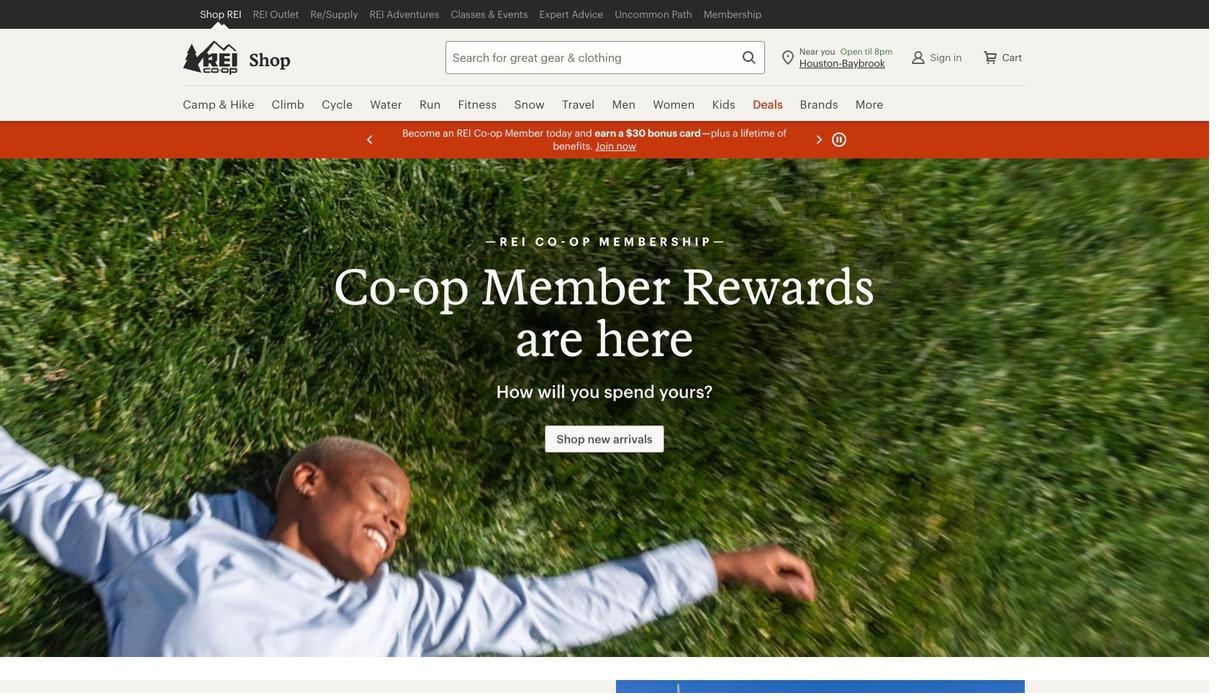Task type: vqa. For each thing, say whether or not it's contained in the screenshot.
SEARCH image
yes



Task type: locate. For each thing, give the bounding box(es) containing it.
None search field
[[420, 41, 765, 74]]

banner
[[0, 0, 1209, 122]]

previous message image
[[361, 131, 379, 148]]

take a hike! image
[[581, 683, 693, 693]]

rei co-op, go to rei.com home page image
[[183, 40, 238, 75]]

next message image
[[811, 131, 828, 148]]

shopping cart is empty image
[[982, 49, 1000, 66]]

None field
[[445, 41, 765, 74]]

pause banner message scrolling image
[[831, 131, 848, 148]]

a smiling person lying on grass. this looks like a good day. image
[[0, 158, 1209, 657]]



Task type: describe. For each thing, give the bounding box(es) containing it.
Search for great gear & clothing text field
[[445, 41, 765, 74]]

two people walk through a field of flowers image
[[616, 680, 1025, 693]]

r e i co-op membership image
[[484, 237, 725, 247]]

promotional messages marquee
[[0, 121, 1209, 158]]

search image
[[741, 49, 758, 66]]



